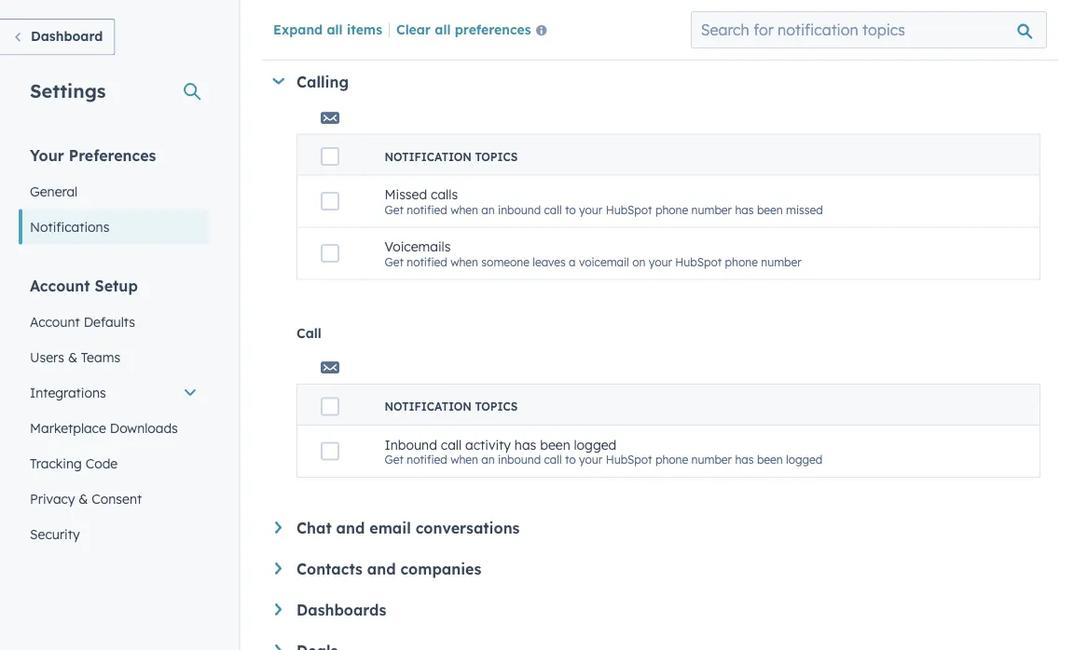 Task type: describe. For each thing, give the bounding box(es) containing it.
preferences
[[69, 146, 156, 165]]

when inside voicemails get notified when someone leaves a voicemail on your hubspot phone number
[[451, 255, 478, 269]]

notified inside missed calls get notified when an inbound call to your hubspot phone number has been missed
[[407, 203, 447, 217]]

dashboards button
[[275, 601, 1041, 620]]

phone for voicemails
[[725, 255, 758, 269]]

1 when from the top
[[451, 6, 478, 20]]

hubspot inside inbound call activity has been logged get notified when an inbound call to your hubspot phone number has been logged
[[606, 453, 652, 467]]

2 vertical spatial caret image
[[275, 645, 282, 651]]

when inside missed calls get notified when an inbound call to your hubspot phone number has been missed
[[451, 203, 478, 217]]

call right activity
[[544, 453, 562, 467]]

your preferences element
[[19, 145, 209, 245]]

caret image for dashboards
[[275, 604, 282, 616]]

clear
[[396, 21, 431, 37]]

marketplace downloads
[[30, 420, 178, 436]]

@mentions
[[550, 6, 609, 20]]

Search for notification topics search field
[[691, 11, 1047, 48]]

your for missed calls
[[579, 203, 603, 217]]

activity
[[465, 437, 511, 453]]

tracking
[[30, 455, 82, 472]]

account for account defaults
[[30, 314, 80, 330]]

& for privacy
[[79, 491, 88, 507]]

tracking code link
[[19, 446, 209, 482]]

integrations button
[[19, 375, 209, 411]]

expand all items button
[[273, 21, 382, 37]]

blog
[[737, 6, 760, 20]]

get inside missed calls get notified when an inbound call to your hubspot phone number has been missed
[[385, 203, 404, 217]]

leaves
[[533, 255, 566, 269]]

inbound inside inbound call activity has been logged get notified when an inbound call to your hubspot phone number has been logged
[[498, 453, 541, 467]]

account setup element
[[19, 276, 209, 552]]

chat and email conversations
[[297, 519, 520, 538]]

clear all preferences button
[[396, 19, 554, 42]]

calls
[[431, 186, 458, 203]]

call inside missed calls get notified when an inbound call to your hubspot phone number has been missed
[[544, 203, 562, 217]]

you
[[612, 6, 632, 20]]

preferences
[[455, 21, 531, 37]]

code
[[86, 455, 118, 472]]

calling button
[[272, 72, 1041, 91]]

all for clear
[[435, 21, 451, 37]]

your for voicemails
[[649, 255, 672, 269]]

caret image for chat and email conversations
[[275, 522, 282, 534]]

security link
[[19, 517, 209, 552]]

missed
[[786, 203, 823, 217]]

0 horizontal spatial logged
[[574, 437, 617, 453]]

contacts
[[297, 560, 363, 579]]

teams
[[81, 349, 120, 366]]

privacy & consent
[[30, 491, 142, 507]]

dashboard
[[31, 28, 103, 44]]

a inside voicemails get notified when someone leaves a voicemail on your hubspot phone number
[[569, 255, 576, 269]]

account defaults link
[[19, 304, 209, 340]]

your preferences
[[30, 146, 156, 165]]

users & teams
[[30, 349, 120, 366]]

email
[[369, 519, 411, 538]]

a left blog
[[727, 6, 734, 20]]

chat
[[297, 519, 332, 538]]

missed
[[385, 186, 427, 203]]

your inside inbound call activity has been logged get notified when an inbound call to your hubspot phone number has been logged
[[579, 453, 603, 467]]

missed calls get notified when an inbound call to your hubspot phone number has been missed
[[385, 186, 823, 217]]

downloads
[[110, 420, 178, 436]]

contacts and companies button
[[275, 560, 1041, 579]]

privacy & consent link
[[19, 482, 209, 517]]

1 notification topics from the top
[[385, 150, 518, 164]]

notifications link
[[19, 209, 209, 245]]

number inside inbound call activity has been logged get notified when an inbound call to your hubspot phone number has been logged
[[691, 453, 732, 467]]

caret image for calling
[[273, 78, 285, 85]]

a right in at the top right
[[647, 6, 654, 20]]

account defaults
[[30, 314, 135, 330]]

chat and email conversations button
[[275, 519, 1041, 538]]

someone
[[481, 255, 530, 269]]

been inside missed calls get notified when an inbound call to your hubspot phone number has been missed
[[757, 203, 783, 217]]

get notified when a teammate @mentions you in a comment on a blog draft.
[[385, 6, 792, 20]]



Task type: vqa. For each thing, say whether or not it's contained in the screenshot.
and to the right
yes



Task type: locate. For each thing, give the bounding box(es) containing it.
expand all items
[[273, 21, 382, 37]]

caret image left chat
[[275, 522, 282, 534]]

0 vertical spatial phone
[[655, 203, 688, 217]]

and for contacts
[[367, 560, 396, 579]]

account
[[30, 276, 90, 295], [30, 314, 80, 330]]

an right calls
[[481, 203, 495, 217]]

users & teams link
[[19, 340, 209, 375]]

1 vertical spatial caret image
[[275, 604, 282, 616]]

0 vertical spatial account
[[30, 276, 90, 295]]

on inside voicemails get notified when someone leaves a voicemail on your hubspot phone number
[[632, 255, 646, 269]]

when up voicemails
[[451, 203, 478, 217]]

all left items
[[327, 21, 343, 37]]

0 vertical spatial caret image
[[275, 522, 282, 534]]

items
[[347, 21, 382, 37]]

0 vertical spatial topics
[[475, 150, 518, 164]]

1 notified from the top
[[407, 6, 447, 20]]

to up voicemails get notified when someone leaves a voicemail on your hubspot phone number
[[565, 203, 576, 217]]

1 all from the left
[[327, 21, 343, 37]]

notification topics
[[385, 150, 518, 164], [385, 400, 518, 414]]

0 vertical spatial and
[[336, 519, 365, 538]]

1 vertical spatial inbound
[[498, 453, 541, 467]]

a right leaves
[[569, 255, 576, 269]]

hubspot
[[606, 203, 652, 217], [675, 255, 722, 269], [606, 453, 652, 467]]

logged
[[574, 437, 617, 453], [786, 453, 823, 467]]

inbound up "conversations"
[[498, 453, 541, 467]]

calling
[[297, 72, 349, 91]]

2 to from the top
[[565, 453, 576, 467]]

3 notified from the top
[[407, 255, 447, 269]]

when left someone
[[451, 255, 478, 269]]

draft.
[[763, 6, 792, 20]]

notification
[[385, 150, 472, 164], [385, 400, 472, 414]]

0 horizontal spatial &
[[68, 349, 77, 366]]

and for chat
[[336, 519, 365, 538]]

1 to from the top
[[565, 203, 576, 217]]

notification up inbound on the left bottom of page
[[385, 400, 472, 414]]

inbound inside missed calls get notified when an inbound call to your hubspot phone number has been missed
[[498, 203, 541, 217]]

number for voicemails
[[761, 255, 802, 269]]

defaults
[[84, 314, 135, 330]]

2 notification topics from the top
[[385, 400, 518, 414]]

1 vertical spatial hubspot
[[675, 255, 722, 269]]

hubspot inside missed calls get notified when an inbound call to your hubspot phone number has been missed
[[606, 203, 652, 217]]

0 horizontal spatial on
[[632, 255, 646, 269]]

1 vertical spatial account
[[30, 314, 80, 330]]

1 horizontal spatial logged
[[786, 453, 823, 467]]

0 horizontal spatial all
[[327, 21, 343, 37]]

get
[[385, 6, 404, 20], [385, 203, 404, 217], [385, 255, 404, 269], [385, 453, 404, 467]]

3 get from the top
[[385, 255, 404, 269]]

notification topics up activity
[[385, 400, 518, 414]]

all right clear
[[435, 21, 451, 37]]

2 vertical spatial your
[[579, 453, 603, 467]]

inbound
[[498, 203, 541, 217], [498, 453, 541, 467]]

inbound
[[385, 437, 437, 453]]

phone inside missed calls get notified when an inbound call to your hubspot phone number has been missed
[[655, 203, 688, 217]]

integrations
[[30, 385, 106, 401]]

number up chat and email conversations dropdown button
[[691, 453, 732, 467]]

caret image inside the dashboards dropdown button
[[275, 604, 282, 616]]

caret image
[[275, 522, 282, 534], [275, 604, 282, 616]]

marketplace
[[30, 420, 106, 436]]

voicemail
[[579, 255, 629, 269]]

caret image inside contacts and companies dropdown button
[[275, 563, 282, 575]]

2 topics from the top
[[475, 400, 518, 414]]

2 inbound from the top
[[498, 453, 541, 467]]

a
[[481, 6, 488, 20], [647, 6, 654, 20], [727, 6, 734, 20], [569, 255, 576, 269]]

2 vertical spatial number
[[691, 453, 732, 467]]

marketplace downloads link
[[19, 411, 209, 446]]

users
[[30, 349, 64, 366]]

1 vertical spatial an
[[481, 453, 495, 467]]

your
[[30, 146, 64, 165]]

phone
[[655, 203, 688, 217], [725, 255, 758, 269], [655, 453, 688, 467]]

security
[[30, 526, 80, 543]]

phone inside inbound call activity has been logged get notified when an inbound call to your hubspot phone number has been logged
[[655, 453, 688, 467]]

an inside inbound call activity has been logged get notified when an inbound call to your hubspot phone number has been logged
[[481, 453, 495, 467]]

caret image
[[273, 78, 285, 85], [275, 563, 282, 575], [275, 645, 282, 651]]

caret image inside chat and email conversations dropdown button
[[275, 522, 282, 534]]

2 all from the left
[[435, 21, 451, 37]]

1 vertical spatial and
[[367, 560, 396, 579]]

in
[[635, 6, 644, 20]]

account setup
[[30, 276, 138, 295]]

an up "conversations"
[[481, 453, 495, 467]]

1 horizontal spatial and
[[367, 560, 396, 579]]

4 when from the top
[[451, 453, 478, 467]]

1 vertical spatial to
[[565, 453, 576, 467]]

clear all preferences
[[396, 21, 531, 37]]

has
[[735, 203, 754, 217], [515, 437, 536, 453], [735, 453, 754, 467]]

0 vertical spatial an
[[481, 203, 495, 217]]

0 vertical spatial your
[[579, 203, 603, 217]]

all inside button
[[435, 21, 451, 37]]

hubspot inside voicemails get notified when someone leaves a voicemail on your hubspot phone number
[[675, 255, 722, 269]]

0 vertical spatial number
[[691, 203, 732, 217]]

companies
[[400, 560, 481, 579]]

call
[[297, 325, 322, 341]]

4 notified from the top
[[407, 453, 447, 467]]

hubspot for missed calls
[[606, 203, 652, 217]]

and
[[336, 519, 365, 538], [367, 560, 396, 579]]

0 vertical spatial notification
[[385, 150, 472, 164]]

account up account defaults
[[30, 276, 90, 295]]

when up clear all preferences
[[451, 6, 478, 20]]

notified up voicemails
[[407, 203, 447, 217]]

1 horizontal spatial all
[[435, 21, 451, 37]]

account for account setup
[[30, 276, 90, 295]]

0 vertical spatial caret image
[[273, 78, 285, 85]]

dashboards
[[297, 601, 386, 620]]

1 vertical spatial on
[[632, 255, 646, 269]]

get up email
[[385, 453, 404, 467]]

1 account from the top
[[30, 276, 90, 295]]

an inside missed calls get notified when an inbound call to your hubspot phone number has been missed
[[481, 203, 495, 217]]

voicemails get notified when someone leaves a voicemail on your hubspot phone number
[[385, 238, 802, 269]]

& right users
[[68, 349, 77, 366]]

number for missed calls
[[691, 203, 732, 217]]

number down 'missed'
[[761, 255, 802, 269]]

notification up calls
[[385, 150, 472, 164]]

notified
[[407, 6, 447, 20], [407, 203, 447, 217], [407, 255, 447, 269], [407, 453, 447, 467]]

to
[[565, 203, 576, 217], [565, 453, 576, 467]]

number inside voicemails get notified when someone leaves a voicemail on your hubspot phone number
[[761, 255, 802, 269]]

when right inbound on the left bottom of page
[[451, 453, 478, 467]]

1 topics from the top
[[475, 150, 518, 164]]

notified down calls
[[407, 255, 447, 269]]

comment
[[657, 6, 707, 20]]

when inside inbound call activity has been logged get notified when an inbound call to your hubspot phone number has been logged
[[451, 453, 478, 467]]

0 horizontal spatial and
[[336, 519, 365, 538]]

your inside missed calls get notified when an inbound call to your hubspot phone number has been missed
[[579, 203, 603, 217]]

0 vertical spatial notification topics
[[385, 150, 518, 164]]

number left 'missed'
[[691, 203, 732, 217]]

call
[[544, 203, 562, 217], [441, 437, 462, 453], [544, 453, 562, 467]]

1 notification from the top
[[385, 150, 472, 164]]

inbound call activity has been logged get notified when an inbound call to your hubspot phone number has been logged
[[385, 437, 823, 467]]

1 an from the top
[[481, 203, 495, 217]]

caret image left 'dashboards'
[[275, 604, 282, 616]]

settings
[[30, 79, 106, 102]]

voicemails
[[385, 238, 451, 255]]

1 inbound from the top
[[498, 203, 541, 217]]

setup
[[95, 276, 138, 295]]

conversations
[[416, 519, 520, 538]]

notified left activity
[[407, 453, 447, 467]]

notifications
[[30, 219, 109, 235]]

on left blog
[[710, 6, 724, 20]]

an
[[481, 203, 495, 217], [481, 453, 495, 467]]

2 vertical spatial hubspot
[[606, 453, 652, 467]]

1 vertical spatial number
[[761, 255, 802, 269]]

topics
[[475, 150, 518, 164], [475, 400, 518, 414]]

&
[[68, 349, 77, 366], [79, 491, 88, 507]]

caret image inside calling dropdown button
[[273, 78, 285, 85]]

your inside voicemails get notified when someone leaves a voicemail on your hubspot phone number
[[649, 255, 672, 269]]

been
[[757, 203, 783, 217], [540, 437, 570, 453], [757, 453, 783, 467]]

0 vertical spatial to
[[565, 203, 576, 217]]

consent
[[92, 491, 142, 507]]

2 an from the top
[[481, 453, 495, 467]]

and right chat
[[336, 519, 365, 538]]

to right activity
[[565, 453, 576, 467]]

& right the privacy
[[79, 491, 88, 507]]

when
[[451, 6, 478, 20], [451, 203, 478, 217], [451, 255, 478, 269], [451, 453, 478, 467]]

notified inside voicemails get notified when someone leaves a voicemail on your hubspot phone number
[[407, 255, 447, 269]]

1 vertical spatial &
[[79, 491, 88, 507]]

get up voicemails
[[385, 203, 404, 217]]

general
[[30, 183, 78, 200]]

1 vertical spatial topics
[[475, 400, 518, 414]]

2 caret image from the top
[[275, 604, 282, 616]]

1 horizontal spatial &
[[79, 491, 88, 507]]

tracking code
[[30, 455, 118, 472]]

general link
[[19, 174, 209, 209]]

call up leaves
[[544, 203, 562, 217]]

2 vertical spatial phone
[[655, 453, 688, 467]]

on
[[710, 6, 724, 20], [632, 255, 646, 269]]

get inside inbound call activity has been logged get notified when an inbound call to your hubspot phone number has been logged
[[385, 453, 404, 467]]

hubspot for voicemails
[[675, 255, 722, 269]]

& for users
[[68, 349, 77, 366]]

1 vertical spatial your
[[649, 255, 672, 269]]

privacy
[[30, 491, 75, 507]]

account up users
[[30, 314, 80, 330]]

& inside users & teams link
[[68, 349, 77, 366]]

has inside missed calls get notified when an inbound call to your hubspot phone number has been missed
[[735, 203, 754, 217]]

2 notified from the top
[[407, 203, 447, 217]]

all
[[327, 21, 343, 37], [435, 21, 451, 37]]

& inside privacy & consent 'link'
[[79, 491, 88, 507]]

a up preferences
[[481, 6, 488, 20]]

and down email
[[367, 560, 396, 579]]

contacts and companies
[[297, 560, 481, 579]]

caret image for contacts and companies
[[275, 563, 282, 575]]

2 notification from the top
[[385, 400, 472, 414]]

number
[[691, 203, 732, 217], [761, 255, 802, 269], [691, 453, 732, 467]]

0 vertical spatial &
[[68, 349, 77, 366]]

notification topics up calls
[[385, 150, 518, 164]]

0 vertical spatial on
[[710, 6, 724, 20]]

1 caret image from the top
[[275, 522, 282, 534]]

phone for missed calls
[[655, 203, 688, 217]]

all for expand
[[327, 21, 343, 37]]

get down missed
[[385, 255, 404, 269]]

2 when from the top
[[451, 203, 478, 217]]

1 vertical spatial notification
[[385, 400, 472, 414]]

1 horizontal spatial on
[[710, 6, 724, 20]]

0 vertical spatial hubspot
[[606, 203, 652, 217]]

get up clear
[[385, 6, 404, 20]]

to inside inbound call activity has been logged get notified when an inbound call to your hubspot phone number has been logged
[[565, 453, 576, 467]]

notified up clear
[[407, 6, 447, 20]]

your
[[579, 203, 603, 217], [649, 255, 672, 269], [579, 453, 603, 467]]

on right voicemail
[[632, 255, 646, 269]]

3 when from the top
[[451, 255, 478, 269]]

inbound up someone
[[498, 203, 541, 217]]

number inside missed calls get notified when an inbound call to your hubspot phone number has been missed
[[691, 203, 732, 217]]

teammate
[[492, 6, 547, 20]]

expand
[[273, 21, 323, 37]]

1 vertical spatial notification topics
[[385, 400, 518, 414]]

call left activity
[[441, 437, 462, 453]]

0 vertical spatial inbound
[[498, 203, 541, 217]]

4 get from the top
[[385, 453, 404, 467]]

2 account from the top
[[30, 314, 80, 330]]

to inside missed calls get notified when an inbound call to your hubspot phone number has been missed
[[565, 203, 576, 217]]

get inside voicemails get notified when someone leaves a voicemail on your hubspot phone number
[[385, 255, 404, 269]]

dashboard link
[[0, 19, 115, 55]]

1 get from the top
[[385, 6, 404, 20]]

1 vertical spatial phone
[[725, 255, 758, 269]]

notified inside inbound call activity has been logged get notified when an inbound call to your hubspot phone number has been logged
[[407, 453, 447, 467]]

1 vertical spatial caret image
[[275, 563, 282, 575]]

2 get from the top
[[385, 203, 404, 217]]

phone inside voicemails get notified when someone leaves a voicemail on your hubspot phone number
[[725, 255, 758, 269]]



